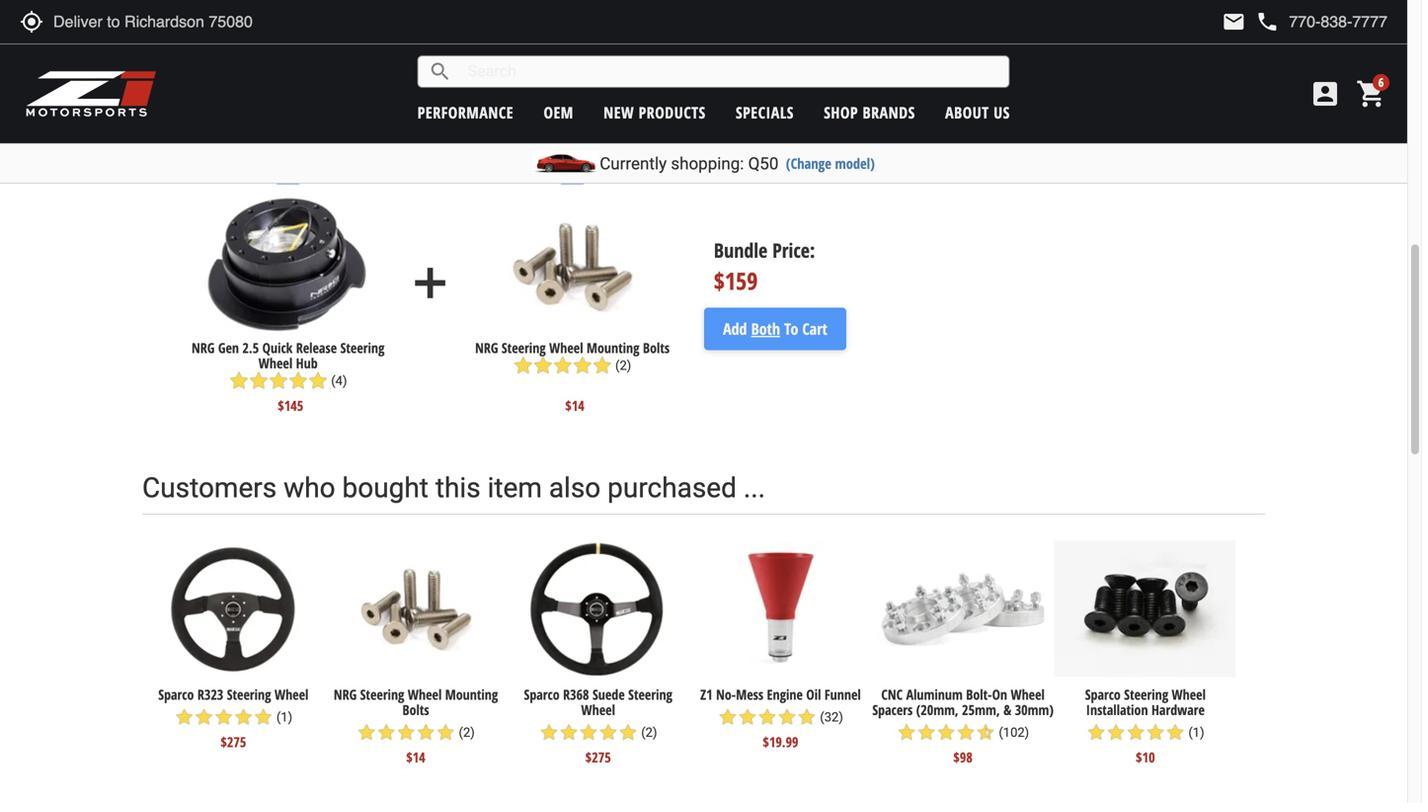 Task type: describe. For each thing, give the bounding box(es) containing it.
mail
[[1223, 10, 1246, 34]]

(4)
[[331, 373, 347, 388]]

hub
[[296, 354, 318, 372]]

$159
[[714, 265, 758, 297]]

wheel inside sparco steering wheel installation hardware star star star star star (1) $10
[[1172, 685, 1206, 704]]

shopping_cart link
[[1352, 78, 1388, 110]]

together
[[372, 85, 481, 117]]

$275 inside sparco r368 suede steering wheel star star star star star (2) $275
[[586, 748, 611, 767]]

z1 no-mess engine oil funnel star star star star star (32) $19.99
[[701, 685, 861, 751]]

oil
[[807, 685, 822, 704]]

star_half
[[976, 723, 996, 742]]

steering inside nrg gen 2.5 quick release steering wheel hub star star star star star (4) $145
[[341, 338, 385, 357]]

currently
[[600, 154, 667, 173]]

Search search field
[[452, 56, 1010, 87]]

(2) for nrg steering wheel mounting bolts star star star star star (2) $14
[[459, 725, 475, 740]]

to
[[785, 318, 799, 340]]

...
[[744, 472, 766, 504]]

price:
[[773, 237, 816, 264]]

no-
[[716, 685, 736, 704]]

(2) for sparco r368 suede steering wheel star star star star star (2) $275
[[642, 725, 658, 740]]

wheel inside sparco r323 steering wheel star star star star star (1) $275
[[275, 685, 309, 704]]

z1 motorsports logo image
[[25, 69, 158, 119]]

specials
[[736, 102, 794, 123]]

model)
[[835, 154, 875, 173]]

sparco steering wheel installation hardware star star star star star (1) $10
[[1086, 685, 1206, 767]]

bolts for nrg steering wheel mounting bolts star star star star star (2) $14
[[403, 701, 429, 719]]

$275 inside sparco r323 steering wheel star star star star star (1) $275
[[221, 733, 246, 751]]

wheel inside cnc aluminum bolt-on wheel spacers (20mm, 25mm, & 30mm) star star star star star_half (102) $98
[[1011, 685, 1045, 704]]

r323
[[197, 685, 224, 704]]

shopping:
[[671, 154, 744, 173]]

sparco for star
[[158, 685, 194, 704]]

my_location
[[20, 10, 43, 34]]

bundle price: $159
[[714, 237, 816, 297]]

sparco r368 suede steering wheel star star star star star (2) $275
[[524, 685, 673, 767]]

(1) inside sparco r323 steering wheel star star star star star (1) $275
[[276, 710, 293, 725]]

bolts for nrg steering wheel mounting bolts star star star star star (2)
[[643, 338, 670, 357]]

nrg steering wheel mounting bolts star star star star star (2)
[[475, 338, 670, 375]]

2.5
[[243, 338, 259, 357]]

who
[[284, 472, 336, 504]]

cnc aluminum bolt-on wheel spacers (20mm, 25mm, & 30mm) star star star star star_half (102) $98
[[873, 685, 1054, 767]]

wheel inside nrg gen 2.5 quick release steering wheel hub star star star star star (4) $145
[[259, 354, 293, 372]]

mess
[[736, 685, 764, 704]]

sparco for wheel
[[524, 685, 560, 704]]

shop brands link
[[824, 102, 916, 123]]

cart
[[803, 318, 828, 340]]

gen
[[218, 338, 239, 357]]

wheel inside nrg steering wheel mounting bolts star star star star star (2)
[[550, 338, 584, 357]]

funnel
[[825, 685, 861, 704]]

cnc
[[882, 685, 903, 704]]

steering inside the nrg steering wheel mounting bolts star star star star star (2) $14
[[360, 685, 405, 704]]

$98
[[954, 748, 973, 767]]

phone link
[[1256, 10, 1388, 34]]

&
[[1004, 701, 1012, 719]]

new
[[604, 102, 635, 123]]

q50
[[749, 154, 779, 173]]

engine
[[767, 685, 803, 704]]

us
[[994, 102, 1011, 123]]

frequently
[[142, 85, 271, 117]]

nrg gen 2.5 quick release steering wheel hub star star star star star (4) $145
[[192, 338, 385, 415]]

aluminum
[[907, 685, 963, 704]]

sparco for hardware
[[1086, 685, 1121, 704]]

(2) for nrg steering wheel mounting bolts star star star star star (2)
[[616, 358, 632, 373]]

account_box
[[1310, 78, 1342, 110]]

nrg for star
[[192, 338, 215, 357]]

add both to cart
[[723, 318, 828, 340]]

steering inside sparco r368 suede steering wheel star star star star star (2) $275
[[629, 685, 673, 704]]

shop
[[824, 102, 859, 123]]

quick
[[262, 338, 293, 357]]

new products
[[604, 102, 706, 123]]

steering inside nrg steering wheel mounting bolts star star star star star (2)
[[502, 338, 546, 357]]

purchased
[[608, 472, 737, 504]]

wheel inside sparco r368 suede steering wheel star star star star star (2) $275
[[582, 701, 616, 719]]

about us
[[946, 102, 1011, 123]]

r368
[[563, 685, 589, 704]]

account_box link
[[1305, 78, 1347, 110]]

on
[[993, 685, 1008, 704]]

release
[[296, 338, 337, 357]]

installation
[[1087, 701, 1149, 719]]

hardware
[[1152, 701, 1205, 719]]

nrg steering wheel mounting bolts star star star star star (2) $14
[[334, 685, 498, 767]]

new products link
[[604, 102, 706, 123]]

performance link
[[418, 102, 514, 123]]

bundle
[[714, 237, 768, 264]]

bought
[[342, 472, 429, 504]]

wheel inside the nrg steering wheel mounting bolts star star star star star (2) $14
[[408, 685, 442, 704]]



Task type: vqa. For each thing, say whether or not it's contained in the screenshot.


Task type: locate. For each thing, give the bounding box(es) containing it.
add
[[406, 259, 455, 308]]

bolts inside nrg steering wheel mounting bolts star star star star star (2)
[[643, 338, 670, 357]]

0 horizontal spatial mounting
[[445, 685, 498, 704]]

brands
[[863, 102, 916, 123]]

also
[[549, 472, 601, 504]]

0 horizontal spatial $275
[[221, 733, 246, 751]]

$14
[[566, 396, 585, 415], [406, 748, 426, 767]]

(2) inside the nrg steering wheel mounting bolts star star star star star (2) $14
[[459, 725, 475, 740]]

frequently bought together
[[142, 85, 481, 117]]

bolts inside the nrg steering wheel mounting bolts star star star star star (2) $14
[[403, 701, 429, 719]]

0 horizontal spatial $14
[[406, 748, 426, 767]]

1 horizontal spatial (2)
[[616, 358, 632, 373]]

steering inside sparco r323 steering wheel star star star star star (1) $275
[[227, 685, 271, 704]]

1 vertical spatial mounting
[[445, 685, 498, 704]]

0 vertical spatial mounting
[[587, 338, 640, 357]]

nrg for $14
[[334, 685, 357, 704]]

about
[[946, 102, 990, 123]]

1 vertical spatial bolts
[[403, 701, 429, 719]]

25mm,
[[963, 701, 1001, 719]]

(2) inside sparco r368 suede steering wheel star star star star star (2) $275
[[642, 725, 658, 740]]

mail phone
[[1223, 10, 1280, 34]]

performance
[[418, 102, 514, 123]]

currently shopping: q50 (change model)
[[600, 154, 875, 173]]

this
[[436, 472, 481, 504]]

products
[[639, 102, 706, 123]]

sparco
[[158, 685, 194, 704], [524, 685, 560, 704], [1086, 685, 1121, 704]]

0 horizontal spatial bolts
[[403, 701, 429, 719]]

0 vertical spatial bolts
[[643, 338, 670, 357]]

$10
[[1136, 748, 1156, 767]]

1 horizontal spatial bolts
[[643, 338, 670, 357]]

2 horizontal spatial nrg
[[475, 338, 498, 357]]

steering inside sparco steering wheel installation hardware star star star star star (1) $10
[[1125, 685, 1169, 704]]

0 horizontal spatial (1)
[[276, 710, 293, 725]]

$145
[[278, 396, 304, 415]]

specials link
[[736, 102, 794, 123]]

sparco left r323
[[158, 685, 194, 704]]

nrg inside the nrg steering wheel mounting bolts star star star star star (2) $14
[[334, 685, 357, 704]]

nrg inside nrg gen 2.5 quick release steering wheel hub star star star star star (4) $145
[[192, 338, 215, 357]]

oem
[[544, 102, 574, 123]]

nrg inside nrg steering wheel mounting bolts star star star star star (2)
[[475, 338, 498, 357]]

search
[[429, 60, 452, 83]]

item
[[488, 472, 542, 504]]

2 horizontal spatial sparco
[[1086, 685, 1121, 704]]

1 horizontal spatial nrg
[[334, 685, 357, 704]]

mounting for nrg steering wheel mounting bolts star star star star star (2) $14
[[445, 685, 498, 704]]

mail link
[[1223, 10, 1246, 34]]

(20mm,
[[917, 701, 959, 719]]

(102)
[[999, 725, 1030, 740]]

(1)
[[276, 710, 293, 725], [1189, 725, 1205, 740]]

bolts
[[643, 338, 670, 357], [403, 701, 429, 719]]

mounting inside the nrg steering wheel mounting bolts star star star star star (2) $14
[[445, 685, 498, 704]]

(32)
[[820, 710, 844, 725]]

$19.99
[[763, 733, 799, 751]]

(2) inside nrg steering wheel mounting bolts star star star star star (2)
[[616, 358, 632, 373]]

spacers
[[873, 701, 913, 719]]

0 horizontal spatial nrg
[[192, 338, 215, 357]]

customers
[[142, 472, 277, 504]]

30mm)
[[1015, 701, 1054, 719]]

star
[[514, 356, 533, 375], [533, 356, 553, 375], [553, 356, 573, 375], [573, 356, 593, 375], [593, 356, 612, 375], [229, 371, 249, 391], [249, 371, 269, 391], [269, 371, 289, 391], [289, 371, 308, 391], [308, 371, 328, 391], [175, 707, 194, 727], [194, 707, 214, 727], [214, 707, 234, 727], [234, 707, 254, 727], [254, 707, 273, 727], [718, 707, 738, 727], [738, 707, 758, 727], [758, 707, 778, 727], [778, 707, 797, 727], [797, 707, 817, 727], [357, 723, 377, 742], [377, 723, 397, 742], [397, 723, 416, 742], [416, 723, 436, 742], [436, 723, 456, 742], [540, 723, 559, 742], [559, 723, 579, 742], [579, 723, 599, 742], [599, 723, 619, 742], [619, 723, 638, 742], [897, 723, 917, 742], [917, 723, 937, 742], [937, 723, 957, 742], [957, 723, 976, 742], [1087, 723, 1107, 742], [1107, 723, 1127, 742], [1127, 723, 1146, 742], [1146, 723, 1166, 742], [1166, 723, 1186, 742]]

shop brands
[[824, 102, 916, 123]]

phone
[[1256, 10, 1280, 34]]

(2)
[[616, 358, 632, 373], [459, 725, 475, 740], [642, 725, 658, 740]]

0 horizontal spatial (2)
[[459, 725, 475, 740]]

sparco r323 steering wheel star star star star star (1) $275
[[158, 685, 309, 751]]

bought
[[278, 85, 366, 117]]

2 horizontal spatial (2)
[[642, 725, 658, 740]]

sparco inside sparco r368 suede steering wheel star star star star star (2) $275
[[524, 685, 560, 704]]

shopping_cart
[[1357, 78, 1388, 110]]

1 horizontal spatial (1)
[[1189, 725, 1205, 740]]

$275 down r323
[[221, 733, 246, 751]]

$14 inside the nrg steering wheel mounting bolts star star star star star (2) $14
[[406, 748, 426, 767]]

bolt-
[[967, 685, 993, 704]]

about us link
[[946, 102, 1011, 123]]

sparco inside sparco steering wheel installation hardware star star star star star (1) $10
[[1086, 685, 1121, 704]]

1 sparco from the left
[[158, 685, 194, 704]]

oem link
[[544, 102, 574, 123]]

(change
[[786, 154, 832, 173]]

1 horizontal spatial $275
[[586, 748, 611, 767]]

add
[[723, 318, 747, 340]]

customers who bought this item also purchased ...
[[142, 472, 766, 504]]

sparco inside sparco r323 steering wheel star star star star star (1) $275
[[158, 685, 194, 704]]

1 horizontal spatial sparco
[[524, 685, 560, 704]]

both
[[752, 318, 781, 340]]

z1
[[701, 685, 713, 704]]

mounting inside nrg steering wheel mounting bolts star star star star star (2)
[[587, 338, 640, 357]]

2 sparco from the left
[[524, 685, 560, 704]]

(1) inside sparco steering wheel installation hardware star star star star star (1) $10
[[1189, 725, 1205, 740]]

steering
[[341, 338, 385, 357], [502, 338, 546, 357], [227, 685, 271, 704], [360, 685, 405, 704], [629, 685, 673, 704], [1125, 685, 1169, 704]]

(change model) link
[[786, 154, 875, 173]]

wheel
[[550, 338, 584, 357], [259, 354, 293, 372], [275, 685, 309, 704], [408, 685, 442, 704], [1011, 685, 1045, 704], [1172, 685, 1206, 704], [582, 701, 616, 719]]

sparco right 30mm)
[[1086, 685, 1121, 704]]

3 sparco from the left
[[1086, 685, 1121, 704]]

$275
[[221, 733, 246, 751], [586, 748, 611, 767]]

1 horizontal spatial $14
[[566, 396, 585, 415]]

1 horizontal spatial mounting
[[587, 338, 640, 357]]

mounting for nrg steering wheel mounting bolts star star star star star (2)
[[587, 338, 640, 357]]

sparco left r368 at the left bottom of the page
[[524, 685, 560, 704]]

$275 down suede
[[586, 748, 611, 767]]

1 vertical spatial $14
[[406, 748, 426, 767]]

suede
[[593, 685, 625, 704]]

0 horizontal spatial sparco
[[158, 685, 194, 704]]

0 vertical spatial $14
[[566, 396, 585, 415]]

mounting
[[587, 338, 640, 357], [445, 685, 498, 704]]



